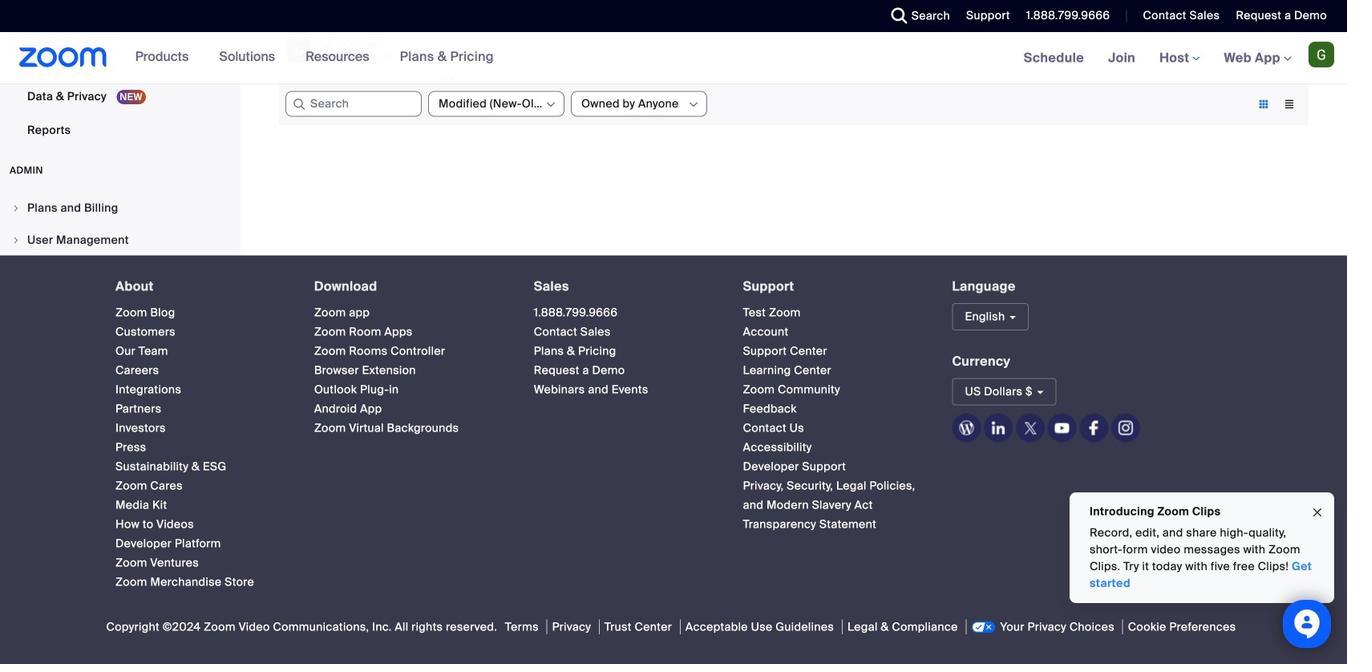 Task type: locate. For each thing, give the bounding box(es) containing it.
menu item
[[0, 193, 236, 223], [0, 225, 236, 255]]

1 vertical spatial menu item
[[0, 225, 236, 255]]

owner: gary orlando image
[[286, 37, 312, 63]]

1 heading from the left
[[116, 280, 285, 294]]

right image
[[11, 235, 21, 245]]

banner
[[0, 32, 1348, 85]]

2 heading from the left
[[314, 280, 505, 294]]

0 vertical spatial menu item
[[0, 193, 236, 223]]

gary orlando 3/20/2024, 5:29:31 pm, modified at mar 20, 2024 by gary orlando, link element
[[279, 0, 467, 99]]

4 heading from the left
[[743, 280, 924, 294]]

heading
[[116, 280, 285, 294], [314, 280, 505, 294], [534, 280, 714, 294], [743, 280, 924, 294]]

1 menu item from the top
[[0, 193, 236, 223]]

show options image
[[545, 98, 557, 111]]



Task type: vqa. For each thing, say whether or not it's contained in the screenshot.
the bottommost Check Box icon
no



Task type: describe. For each thing, give the bounding box(es) containing it.
list mode, not selected image
[[1277, 97, 1303, 111]]

grid mode, selected image
[[1251, 97, 1277, 111]]

3 heading from the left
[[534, 280, 714, 294]]

Search text field
[[286, 91, 422, 117]]

zoom logo image
[[19, 47, 107, 67]]

right image
[[11, 203, 21, 213]]

2 menu item from the top
[[0, 225, 236, 255]]

personal menu menu
[[0, 0, 236, 148]]

profile picture image
[[1309, 42, 1335, 67]]

show options image
[[687, 98, 700, 111]]

close image
[[1311, 504, 1324, 522]]

admin menu menu
[[0, 193, 236, 417]]

meetings navigation
[[1012, 32, 1348, 85]]

product information navigation
[[123, 32, 506, 83]]



